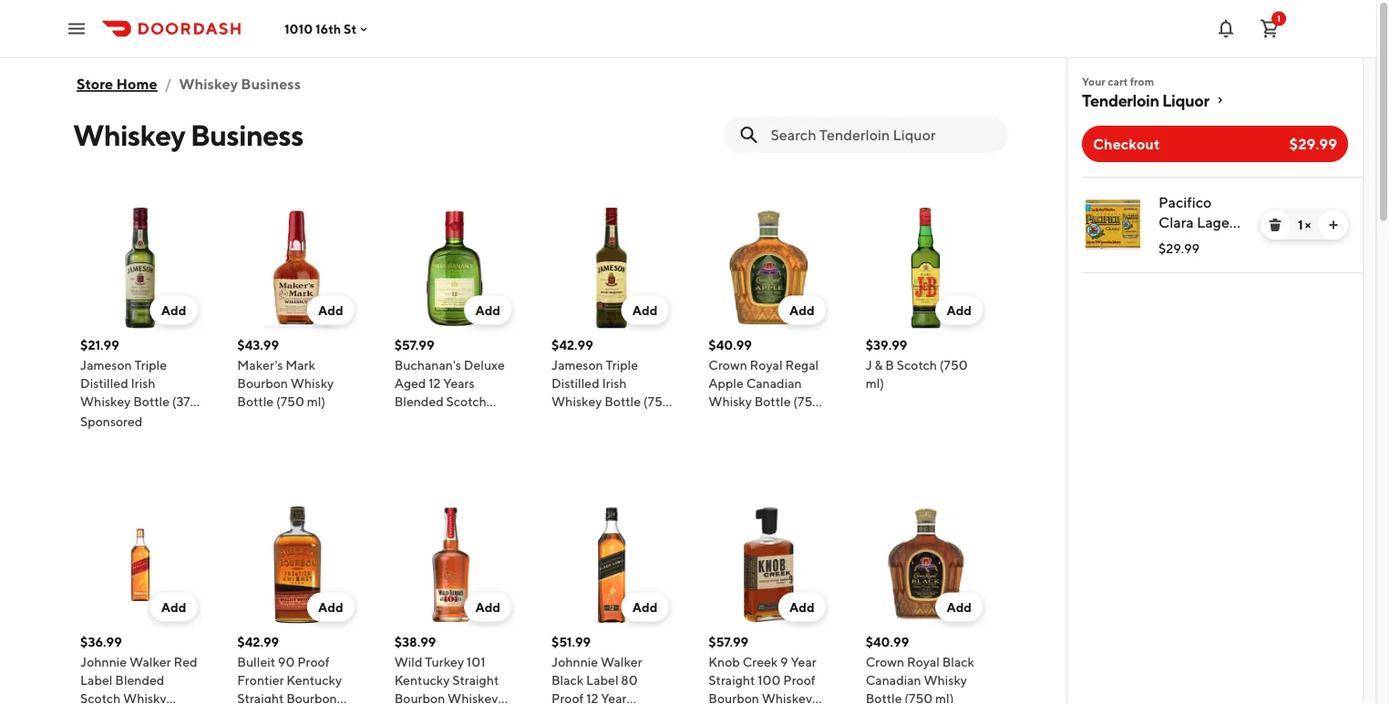 Task type: vqa. For each thing, say whether or not it's contained in the screenshot.


Task type: describe. For each thing, give the bounding box(es) containing it.
0 vertical spatial $29.99
[[1290, 135, 1338, 153]]

16th
[[315, 21, 341, 36]]

crown royal black canadian whisky bottle (750 ml) image
[[866, 505, 986, 626]]

store home / whiskey business
[[77, 75, 301, 93]]

knob
[[709, 654, 740, 670]]

label for 80
[[586, 673, 619, 688]]

80
[[621, 673, 638, 688]]

notification bell image
[[1215, 18, 1237, 40]]

buchanan's deluxe aged 12 years blended scotch whisky bottle (750 ml) image
[[394, 208, 515, 329]]

1010 16th st button
[[284, 21, 371, 36]]

creek
[[743, 654, 778, 670]]

$40.99 for $40.99 crown royal regal apple canadian whisky bottle (750 ml)
[[709, 337, 752, 352]]

whiskey inside "$21.99 jameson triple distilled irish whiskey bottle (375 ml)"
[[80, 394, 131, 409]]

regal
[[785, 357, 819, 372]]

walker for blended
[[129, 654, 171, 670]]

add for crown royal black canadian whisky bottle (750 ml)
[[947, 600, 972, 615]]

$38.99 wild turkey 101 kentucky straight bourbon whisk
[[394, 634, 499, 705]]

$39.99 j & b scotch (750 ml)
[[866, 337, 968, 391]]

1 items, open order cart image
[[1259, 18, 1281, 40]]

$57.99 for knob
[[709, 634, 749, 649]]

1 button
[[1252, 10, 1288, 47]]

canadian inside $40.99 crown royal black canadian whisky bottle (750 ml)
[[866, 673, 921, 688]]

$21.99
[[80, 337, 119, 352]]

buchanan's
[[394, 357, 461, 372]]

(750 inside "$39.99 j & b scotch (750 ml)"
[[940, 357, 968, 372]]

apple
[[709, 375, 744, 391]]

aged
[[394, 375, 426, 391]]

$38.99
[[394, 634, 436, 649]]

royal for canadian
[[750, 357, 783, 372]]

$39.99
[[866, 337, 908, 352]]

b
[[886, 357, 894, 372]]

ml) inside "$39.99 j & b scotch (750 ml)"
[[866, 375, 884, 391]]

$57.99 knob creek 9 year straight 100 proof bourbon whisk
[[709, 634, 817, 705]]

90
[[278, 654, 295, 670]]

1 vertical spatial business
[[190, 118, 303, 152]]

irish for (375
[[131, 375, 156, 391]]

add for knob creek 9 year straight 100 proof bourbon whisk
[[790, 600, 815, 615]]

wild turkey 101 kentucky straight bourbon whiskey bottle (750 ml) image
[[394, 505, 515, 626]]

johnnie walker red label blended scotch whisky bottle (750 ml) image
[[80, 505, 201, 626]]

$43.99 maker's mark bourbon whisky bottle (750 ml)
[[237, 337, 334, 409]]

johnnie for $51.99
[[552, 654, 598, 670]]

frontier
[[237, 673, 284, 688]]

0 vertical spatial business
[[241, 75, 301, 93]]

ml) inside "$21.99 jameson triple distilled irish whiskey bottle (375 ml)"
[[80, 412, 99, 427]]

$42.99 bulleit 90 proof frontier kentucky straight bourb
[[237, 634, 357, 705]]

add for bulleit 90 proof frontier kentucky straight bourb
[[318, 600, 343, 615]]

$42.99 for $42.99 jameson triple distilled irish whiskey bottle (750 ml)
[[552, 337, 593, 352]]

whisky inside "$43.99 maker's mark bourbon whisky bottle (750 ml)"
[[291, 375, 334, 391]]

scotch inside "$39.99 j & b scotch (750 ml)"
[[897, 357, 937, 372]]

maker's mark bourbon whisky bottle (750 ml) image
[[237, 208, 358, 329]]

12 inside $57.99 buchanan's deluxe aged 12 years blended scotch whisky bottle (750 ml)
[[429, 375, 441, 391]]

whisky inside $40.99 crown royal black canadian whisky bottle (750 ml)
[[924, 673, 967, 688]]

turkey
[[425, 654, 464, 670]]

whisky inside the "$40.99 crown royal regal apple canadian whisky bottle (750 ml)"
[[709, 394, 752, 409]]

sponsored
[[80, 414, 143, 429]]

1010 16th st
[[284, 21, 357, 36]]

irish for (750
[[602, 375, 627, 391]]

$40.99 crown royal black canadian whisky bottle (750 ml)
[[866, 634, 975, 705]]

proof inside $42.99 bulleit 90 proof frontier kentucky straight bourb
[[297, 654, 330, 670]]

crown for canadian
[[866, 654, 905, 670]]

years
[[443, 375, 475, 391]]

black for johnnie walker black label 80 proof 12 ye
[[552, 673, 584, 688]]

proof inside $57.99 knob creek 9 year straight 100 proof bourbon whisk
[[783, 673, 816, 688]]

st
[[344, 21, 357, 36]]

bottle inside "$21.99 jameson triple distilled irish whiskey bottle (375 ml)"
[[133, 394, 170, 409]]

year
[[791, 654, 817, 670]]

distilled for $21.99
[[80, 375, 128, 391]]

bulleit 90 proof frontier kentucky straight bourbon whiskey bottle (750 ml) image
[[237, 505, 358, 626]]

bourbon inside $57.99 knob creek 9 year straight 100 proof bourbon whisk
[[709, 691, 759, 705]]

add for maker's mark bourbon whisky bottle (750 ml)
[[318, 303, 343, 318]]

blended inside $36.99 johnnie walker red label blended scotch whis
[[115, 673, 164, 688]]

home
[[116, 75, 157, 93]]

tenderloin
[[1082, 90, 1159, 110]]

bottle inside $57.99 buchanan's deluxe aged 12 years blended scotch whisky bottle (750 ml)
[[440, 412, 477, 427]]

bourbon inside "$43.99 maker's mark bourbon whisky bottle (750 ml)"
[[237, 375, 288, 391]]

Search Tenderloin Liquor search field
[[771, 125, 994, 145]]

blended inside $57.99 buchanan's deluxe aged 12 years blended scotch whisky bottle (750 ml)
[[394, 394, 444, 409]]

cart
[[1108, 75, 1128, 88]]

open menu image
[[66, 18, 88, 40]]

bulleit
[[237, 654, 275, 670]]

1 for 1
[[1277, 13, 1281, 24]]

$57.99 for buchanan's
[[394, 337, 434, 352]]

j
[[866, 357, 872, 372]]

jameson triple distilled irish whiskey bottle (750 ml) image
[[552, 208, 672, 329]]

(750 inside the "$40.99 crown royal regal apple canadian whisky bottle (750 ml)"
[[793, 394, 822, 409]]

whiskey inside the $42.99 jameson triple distilled irish whiskey bottle (750 ml)
[[552, 394, 602, 409]]

straight for creek
[[709, 673, 755, 688]]

jameson for $42.99
[[552, 357, 603, 372]]

ml) inside "$43.99 maker's mark bourbon whisky bottle (750 ml)"
[[307, 394, 326, 409]]

kentucky inside $42.99 bulleit 90 proof frontier kentucky straight bourb
[[287, 673, 342, 688]]



Task type: locate. For each thing, give the bounding box(es) containing it.
(750 inside $40.99 crown royal black canadian whisky bottle (750 ml)
[[905, 691, 933, 705]]

$21.99 jameson triple distilled irish whiskey bottle (375 ml)
[[80, 337, 198, 427]]

crown inside the "$40.99 crown royal regal apple canadian whisky bottle (750 ml)"
[[709, 357, 747, 372]]

1 kentucky from the left
[[287, 673, 342, 688]]

straight inside $57.99 knob creek 9 year straight 100 proof bourbon whisk
[[709, 673, 755, 688]]

1 right the notification bell image
[[1277, 13, 1281, 24]]

store home link
[[77, 66, 157, 102]]

bottle inside the "$40.99 crown royal regal apple canadian whisky bottle (750 ml)"
[[755, 394, 791, 409]]

pacifico clara lager mexican beer can (12 oz x 12 ct) image
[[1086, 198, 1141, 253]]

bottle inside the $42.99 jameson triple distilled irish whiskey bottle (750 ml)
[[605, 394, 641, 409]]

label for blended
[[80, 673, 113, 688]]

1 left the ×
[[1298, 217, 1303, 232]]

1 horizontal spatial bourbon
[[394, 691, 445, 705]]

ml)
[[866, 375, 884, 391], [307, 394, 326, 409], [80, 412, 99, 427], [552, 412, 570, 427], [709, 412, 727, 427], [394, 430, 413, 445], [935, 691, 954, 705]]

1 horizontal spatial 1
[[1298, 217, 1303, 232]]

0 horizontal spatial irish
[[131, 375, 156, 391]]

add for buchanan's deluxe aged 12 years blended scotch whisky bottle (750 ml)
[[475, 303, 501, 318]]

1 horizontal spatial black
[[942, 654, 975, 670]]

1 horizontal spatial jameson
[[552, 357, 603, 372]]

blended down aged
[[394, 394, 444, 409]]

1 ×
[[1298, 217, 1311, 232]]

2 irish from the left
[[602, 375, 627, 391]]

$42.99 inside the $42.99 jameson triple distilled irish whiskey bottle (750 ml)
[[552, 337, 593, 352]]

1 horizontal spatial $42.99
[[552, 337, 593, 352]]

kentucky inside $38.99 wild turkey 101 kentucky straight bourbon whisk
[[394, 673, 450, 688]]

1 horizontal spatial $40.99
[[866, 634, 909, 649]]

1 vertical spatial scotch
[[446, 394, 487, 409]]

johnnie down $51.99
[[552, 654, 598, 670]]

walker up 80
[[601, 654, 642, 670]]

walker for 80
[[601, 654, 642, 670]]

1 irish from the left
[[131, 375, 156, 391]]

ml) inside $40.99 crown royal black canadian whisky bottle (750 ml)
[[935, 691, 954, 705]]

2 vertical spatial scotch
[[80, 691, 121, 705]]

add up $42.99 bulleit 90 proof frontier kentucky straight bourb
[[318, 600, 343, 615]]

crown
[[709, 357, 747, 372], [866, 654, 905, 670]]

1 horizontal spatial walker
[[601, 654, 642, 670]]

add for crown royal regal apple canadian whisky bottle (750 ml)
[[790, 303, 815, 318]]

triple
[[134, 357, 167, 372], [606, 357, 638, 372]]

1 horizontal spatial scotch
[[446, 394, 487, 409]]

0 vertical spatial scotch
[[897, 357, 937, 372]]

add up $40.99 crown royal black canadian whisky bottle (750 ml)
[[947, 600, 972, 615]]

1 horizontal spatial irish
[[602, 375, 627, 391]]

1 vertical spatial canadian
[[866, 673, 921, 688]]

distilled for $42.99
[[552, 375, 600, 391]]

irish inside "$21.99 jameson triple distilled irish whiskey bottle (375 ml)"
[[131, 375, 156, 391]]

1 horizontal spatial triple
[[606, 357, 638, 372]]

(750 inside the $42.99 jameson triple distilled irish whiskey bottle (750 ml)
[[644, 394, 672, 409]]

1 vertical spatial $40.99
[[866, 634, 909, 649]]

johnnie inside $36.99 johnnie walker red label blended scotch whis
[[80, 654, 127, 670]]

bottle inside $40.99 crown royal black canadian whisky bottle (750 ml)
[[866, 691, 902, 705]]

crown for apple
[[709, 357, 747, 372]]

$57.99 inside $57.99 knob creek 9 year straight 100 proof bourbon whisk
[[709, 634, 749, 649]]

business down 1010
[[241, 75, 301, 93]]

royal
[[750, 357, 783, 372], [907, 654, 940, 670]]

add up the $51.99 johnnie walker black label 80 proof 12 ye
[[633, 600, 658, 615]]

0 horizontal spatial kentucky
[[287, 673, 342, 688]]

0 horizontal spatial bourbon
[[237, 375, 288, 391]]

walker inside the $51.99 johnnie walker black label 80 proof 12 ye
[[601, 654, 642, 670]]

ml) inside the $42.99 jameson triple distilled irish whiskey bottle (750 ml)
[[552, 412, 570, 427]]

1 horizontal spatial kentucky
[[394, 673, 450, 688]]

$40.99 down crown royal black canadian whisky bottle (750 ml) "image"
[[866, 634, 909, 649]]

$42.99 up "bulleit"
[[237, 634, 279, 649]]

add up regal
[[790, 303, 815, 318]]

liquor
[[1162, 90, 1209, 110]]

1 horizontal spatial proof
[[552, 691, 584, 705]]

1 vertical spatial proof
[[783, 673, 816, 688]]

1 vertical spatial crown
[[866, 654, 905, 670]]

1 inside button
[[1277, 13, 1281, 24]]

add for j & b scotch (750 ml)
[[947, 303, 972, 318]]

wild
[[394, 654, 423, 670]]

2 horizontal spatial proof
[[783, 673, 816, 688]]

johnnie down $36.99 at the bottom of page
[[80, 654, 127, 670]]

0 horizontal spatial canadian
[[746, 375, 802, 391]]

0 horizontal spatial $42.99
[[237, 634, 279, 649]]

crown up apple
[[709, 357, 747, 372]]

&
[[875, 357, 883, 372]]

tenderloin liquor link
[[1082, 89, 1348, 111]]

0 vertical spatial blended
[[394, 394, 444, 409]]

triple for $21.99
[[134, 357, 167, 372]]

1 vertical spatial 1
[[1298, 217, 1303, 232]]

bourbon down maker's
[[237, 375, 288, 391]]

1
[[1277, 13, 1281, 24], [1298, 217, 1303, 232]]

add one to cart image
[[1327, 218, 1341, 232]]

0 horizontal spatial $29.99
[[1159, 241, 1200, 256]]

add up "$43.99 maker's mark bourbon whisky bottle (750 ml)"
[[318, 303, 343, 318]]

0 vertical spatial 1
[[1277, 13, 1281, 24]]

business
[[241, 75, 301, 93], [190, 118, 303, 152]]

add for johnnie walker black label 80 proof 12 ye
[[633, 600, 658, 615]]

label down $36.99 at the bottom of page
[[80, 673, 113, 688]]

$29.99 up the ×
[[1290, 135, 1338, 153]]

0 vertical spatial royal
[[750, 357, 783, 372]]

business down store home / whiskey business
[[190, 118, 303, 152]]

1 vertical spatial $42.99
[[237, 634, 279, 649]]

add up 101
[[475, 600, 501, 615]]

1 vertical spatial blended
[[115, 673, 164, 688]]

add up 'year'
[[790, 600, 815, 615]]

$57.99 up buchanan's
[[394, 337, 434, 352]]

bourbon
[[237, 375, 288, 391], [394, 691, 445, 705], [709, 691, 759, 705]]

crown inside $40.99 crown royal black canadian whisky bottle (750 ml)
[[866, 654, 905, 670]]

12 down $51.99
[[586, 691, 599, 705]]

0 horizontal spatial label
[[80, 673, 113, 688]]

label
[[80, 673, 113, 688], [586, 673, 619, 688]]

(375
[[172, 394, 198, 409]]

add button
[[150, 296, 197, 325], [150, 296, 197, 325], [307, 296, 354, 325], [307, 296, 354, 325], [464, 296, 511, 325], [464, 296, 511, 325], [622, 296, 669, 325], [622, 296, 669, 325], [779, 296, 826, 325], [779, 296, 826, 325], [936, 296, 983, 325], [936, 296, 983, 325], [150, 593, 197, 622], [150, 593, 197, 622], [307, 593, 354, 622], [307, 593, 354, 622], [464, 593, 511, 622], [464, 593, 511, 622], [622, 593, 669, 622], [622, 593, 669, 622], [779, 593, 826, 622], [779, 593, 826, 622], [936, 593, 983, 622], [936, 593, 983, 622]]

1 horizontal spatial johnnie
[[552, 654, 598, 670]]

$42.99
[[552, 337, 593, 352], [237, 634, 279, 649]]

whisky
[[291, 375, 334, 391], [709, 394, 752, 409], [394, 412, 438, 427], [924, 673, 967, 688]]

add up deluxe
[[475, 303, 501, 318]]

bottle inside "$43.99 maker's mark bourbon whisky bottle (750 ml)"
[[237, 394, 274, 409]]

$36.99
[[80, 634, 122, 649]]

add
[[161, 303, 186, 318], [318, 303, 343, 318], [475, 303, 501, 318], [633, 303, 658, 318], [790, 303, 815, 318], [947, 303, 972, 318], [161, 600, 186, 615], [318, 600, 343, 615], [475, 600, 501, 615], [633, 600, 658, 615], [790, 600, 815, 615], [947, 600, 972, 615]]

0 vertical spatial $40.99
[[709, 337, 752, 352]]

scotch inside $57.99 buchanan's deluxe aged 12 years blended scotch whisky bottle (750 ml)
[[446, 394, 487, 409]]

straight for turkey
[[452, 673, 499, 688]]

straight inside $38.99 wild turkey 101 kentucky straight bourbon whisk
[[452, 673, 499, 688]]

irish inside the $42.99 jameson triple distilled irish whiskey bottle (750 ml)
[[602, 375, 627, 391]]

checkout
[[1093, 135, 1160, 153]]

walker inside $36.99 johnnie walker red label blended scotch whis
[[129, 654, 171, 670]]

proof
[[297, 654, 330, 670], [783, 673, 816, 688], [552, 691, 584, 705]]

$40.99 inside the "$40.99 crown royal regal apple canadian whisky bottle (750 ml)"
[[709, 337, 752, 352]]

black
[[942, 654, 975, 670], [552, 673, 584, 688]]

1 triple from the left
[[134, 357, 167, 372]]

$51.99 johnnie walker black label 80 proof 12 ye
[[552, 634, 665, 705]]

1 vertical spatial black
[[552, 673, 584, 688]]

0 vertical spatial proof
[[297, 654, 330, 670]]

$42.99 jameson triple distilled irish whiskey bottle (750 ml)
[[552, 337, 672, 427]]

jameson triple distilled irish whiskey bottle (375 ml) image
[[80, 208, 201, 329]]

$57.99
[[394, 337, 434, 352], [709, 634, 749, 649]]

1 horizontal spatial crown
[[866, 654, 905, 670]]

bottle
[[133, 394, 170, 409], [237, 394, 274, 409], [605, 394, 641, 409], [755, 394, 791, 409], [440, 412, 477, 427], [866, 691, 902, 705]]

triple inside the $42.99 jameson triple distilled irish whiskey bottle (750 ml)
[[606, 357, 638, 372]]

store
[[77, 75, 113, 93]]

proof inside the $51.99 johnnie walker black label 80 proof 12 ye
[[552, 691, 584, 705]]

proof down $51.99
[[552, 691, 584, 705]]

irish
[[131, 375, 156, 391], [602, 375, 627, 391]]

johnnie for $36.99
[[80, 654, 127, 670]]

bourbon down knob
[[709, 691, 759, 705]]

(750
[[940, 357, 968, 372], [276, 394, 304, 409], [644, 394, 672, 409], [793, 394, 822, 409], [479, 412, 507, 427], [905, 691, 933, 705]]

1 vertical spatial $57.99
[[709, 634, 749, 649]]

deluxe
[[464, 357, 505, 372]]

1 horizontal spatial canadian
[[866, 673, 921, 688]]

(750 inside $57.99 buchanan's deluxe aged 12 years blended scotch whisky bottle (750 ml)
[[479, 412, 507, 427]]

triple inside "$21.99 jameson triple distilled irish whiskey bottle (375 ml)"
[[134, 357, 167, 372]]

0 horizontal spatial scotch
[[80, 691, 121, 705]]

add up the $42.99 jameson triple distilled irish whiskey bottle (750 ml)
[[633, 303, 658, 318]]

0 horizontal spatial straight
[[237, 691, 284, 705]]

12
[[429, 375, 441, 391], [586, 691, 599, 705]]

canadian inside the "$40.99 crown royal regal apple canadian whisky bottle (750 ml)"
[[746, 375, 802, 391]]

0 horizontal spatial 12
[[429, 375, 441, 391]]

$40.99 for $40.99 crown royal black canadian whisky bottle (750 ml)
[[866, 634, 909, 649]]

ml) inside $57.99 buchanan's deluxe aged 12 years blended scotch whisky bottle (750 ml)
[[394, 430, 413, 445]]

1 vertical spatial royal
[[907, 654, 940, 670]]

2 jameson from the left
[[552, 357, 603, 372]]

1 jameson from the left
[[80, 357, 132, 372]]

0 horizontal spatial distilled
[[80, 375, 128, 391]]

kentucky
[[287, 673, 342, 688], [394, 673, 450, 688]]

0 vertical spatial $42.99
[[552, 337, 593, 352]]

scotch
[[897, 357, 937, 372], [446, 394, 487, 409], [80, 691, 121, 705]]

whiskey
[[179, 75, 238, 93], [73, 118, 185, 152], [80, 394, 131, 409], [552, 394, 602, 409]]

2 johnnie from the left
[[552, 654, 598, 670]]

your cart from
[[1082, 75, 1154, 88]]

your
[[1082, 75, 1106, 88]]

0 vertical spatial crown
[[709, 357, 747, 372]]

kentucky down 90
[[287, 673, 342, 688]]

straight down 101
[[452, 673, 499, 688]]

2 vertical spatial proof
[[552, 691, 584, 705]]

remove item from cart image
[[1268, 218, 1283, 232]]

2 kentucky from the left
[[394, 673, 450, 688]]

jameson inside the $42.99 jameson triple distilled irish whiskey bottle (750 ml)
[[552, 357, 603, 372]]

$40.99
[[709, 337, 752, 352], [866, 634, 909, 649]]

triple for $42.99
[[606, 357, 638, 372]]

×
[[1305, 217, 1311, 232]]

0 horizontal spatial royal
[[750, 357, 783, 372]]

1 horizontal spatial royal
[[907, 654, 940, 670]]

0 vertical spatial canadian
[[746, 375, 802, 391]]

2 distilled from the left
[[552, 375, 600, 391]]

royal inside $40.99 crown royal black canadian whisky bottle (750 ml)
[[907, 654, 940, 670]]

add for johnnie walker red label blended scotch whis
[[161, 600, 186, 615]]

$57.99 inside $57.99 buchanan's deluxe aged 12 years blended scotch whisky bottle (750 ml)
[[394, 337, 434, 352]]

add for jameson triple distilled irish whiskey bottle (375 ml)
[[161, 303, 186, 318]]

tenderloin liquor
[[1082, 90, 1209, 110]]

label left 80
[[586, 673, 619, 688]]

0 horizontal spatial triple
[[134, 357, 167, 372]]

$42.99 down jameson triple distilled irish whiskey bottle (750 ml) image
[[552, 337, 593, 352]]

$40.99 up apple
[[709, 337, 752, 352]]

straight down frontier
[[237, 691, 284, 705]]

canadian
[[746, 375, 802, 391], [866, 673, 921, 688]]

2 triple from the left
[[606, 357, 638, 372]]

distilled
[[80, 375, 128, 391], [552, 375, 600, 391]]

1 johnnie from the left
[[80, 654, 127, 670]]

bourbon inside $38.99 wild turkey 101 kentucky straight bourbon whisk
[[394, 691, 445, 705]]

$29.99 right pacifico clara lager mexican beer can (12 oz x 12 ct) image
[[1159, 241, 1200, 256]]

1 horizontal spatial label
[[586, 673, 619, 688]]

$43.99
[[237, 337, 279, 352]]

royal for whisky
[[907, 654, 940, 670]]

jameson
[[80, 357, 132, 372], [552, 357, 603, 372]]

0 horizontal spatial black
[[552, 673, 584, 688]]

from
[[1130, 75, 1154, 88]]

1 horizontal spatial $57.99
[[709, 634, 749, 649]]

black inside the $51.99 johnnie walker black label 80 proof 12 ye
[[552, 673, 584, 688]]

walker
[[129, 654, 171, 670], [601, 654, 642, 670]]

1 label from the left
[[80, 673, 113, 688]]

straight
[[452, 673, 499, 688], [709, 673, 755, 688], [237, 691, 284, 705]]

1 vertical spatial 12
[[586, 691, 599, 705]]

knob creek 9 year straight 100 proof bourbon whiskey bottle (750 ml) image
[[709, 505, 829, 626]]

$42.99 inside $42.99 bulleit 90 proof frontier kentucky straight bourb
[[237, 634, 279, 649]]

black for crown royal black canadian whisky bottle (750 ml)
[[942, 654, 975, 670]]

0 horizontal spatial jameson
[[80, 357, 132, 372]]

mark
[[286, 357, 315, 372]]

straight down knob
[[709, 673, 755, 688]]

bourbon down wild
[[394, 691, 445, 705]]

ml) inside the "$40.99 crown royal regal apple canadian whisky bottle (750 ml)"
[[709, 412, 727, 427]]

j & b scotch (750 ml) image
[[866, 208, 986, 329]]

2 horizontal spatial bourbon
[[709, 691, 759, 705]]

johnnie walker black label 80 proof 12 year blended scotch whisky bottle (750 ml) image
[[552, 505, 672, 626]]

scotch inside $36.99 johnnie walker red label blended scotch whis
[[80, 691, 121, 705]]

1 vertical spatial $29.99
[[1159, 241, 1200, 256]]

add up "$21.99 jameson triple distilled irish whiskey bottle (375 ml)"
[[161, 303, 186, 318]]

add for wild turkey 101 kentucky straight bourbon whisk
[[475, 600, 501, 615]]

0 vertical spatial black
[[942, 654, 975, 670]]

whisky inside $57.99 buchanan's deluxe aged 12 years blended scotch whisky bottle (750 ml)
[[394, 412, 438, 427]]

walker left red
[[129, 654, 171, 670]]

jameson inside "$21.99 jameson triple distilled irish whiskey bottle (375 ml)"
[[80, 357, 132, 372]]

0 vertical spatial 12
[[429, 375, 441, 391]]

proof down 'year'
[[783, 673, 816, 688]]

12 down buchanan's
[[429, 375, 441, 391]]

distilled inside "$21.99 jameson triple distilled irish whiskey bottle (375 ml)"
[[80, 375, 128, 391]]

maker's
[[237, 357, 283, 372]]

black inside $40.99 crown royal black canadian whisky bottle (750 ml)
[[942, 654, 975, 670]]

crown royal regal apple canadian whisky bottle (750 ml) image
[[709, 208, 829, 329]]

royal inside the "$40.99 crown royal regal apple canadian whisky bottle (750 ml)"
[[750, 357, 783, 372]]

johnnie
[[80, 654, 127, 670], [552, 654, 598, 670]]

johnnie inside the $51.99 johnnie walker black label 80 proof 12 ye
[[552, 654, 598, 670]]

1 for 1 ×
[[1298, 217, 1303, 232]]

blended down $36.99 at the bottom of page
[[115, 673, 164, 688]]

distilled inside the $42.99 jameson triple distilled irish whiskey bottle (750 ml)
[[552, 375, 600, 391]]

/
[[165, 75, 172, 93]]

0 horizontal spatial johnnie
[[80, 654, 127, 670]]

straight inside $42.99 bulleit 90 proof frontier kentucky straight bourb
[[237, 691, 284, 705]]

9
[[781, 654, 788, 670]]

$40.99 inside $40.99 crown royal black canadian whisky bottle (750 ml)
[[866, 634, 909, 649]]

red
[[174, 654, 197, 670]]

proof right 90
[[297, 654, 330, 670]]

blended
[[394, 394, 444, 409], [115, 673, 164, 688]]

1 horizontal spatial $29.99
[[1290, 135, 1338, 153]]

$40.99 crown royal regal apple canadian whisky bottle (750 ml)
[[709, 337, 822, 427]]

add up red
[[161, 600, 186, 615]]

0 horizontal spatial blended
[[115, 673, 164, 688]]

add up "$39.99 j & b scotch (750 ml)"
[[947, 303, 972, 318]]

$57.99 up knob
[[709, 634, 749, 649]]

1 walker from the left
[[129, 654, 171, 670]]

$51.99
[[552, 634, 591, 649]]

2 walker from the left
[[601, 654, 642, 670]]

100
[[758, 673, 781, 688]]

label inside $36.99 johnnie walker red label blended scotch whis
[[80, 673, 113, 688]]

scotch down years
[[446, 394, 487, 409]]

0 horizontal spatial $57.99
[[394, 337, 434, 352]]

2 horizontal spatial scotch
[[897, 357, 937, 372]]

0 horizontal spatial walker
[[129, 654, 171, 670]]

$42.99 for $42.99 bulleit 90 proof frontier kentucky straight bourb
[[237, 634, 279, 649]]

1 horizontal spatial 12
[[586, 691, 599, 705]]

add for jameson triple distilled irish whiskey bottle (750 ml)
[[633, 303, 658, 318]]

(750 inside "$43.99 maker's mark bourbon whisky bottle (750 ml)"
[[276, 394, 304, 409]]

whiskey business
[[73, 118, 303, 152]]

0 horizontal spatial $40.99
[[709, 337, 752, 352]]

1 horizontal spatial distilled
[[552, 375, 600, 391]]

$57.99 buchanan's deluxe aged 12 years blended scotch whisky bottle (750 ml)
[[394, 337, 507, 445]]

0 horizontal spatial proof
[[297, 654, 330, 670]]

2 label from the left
[[586, 673, 619, 688]]

1010
[[284, 21, 313, 36]]

0 horizontal spatial crown
[[709, 357, 747, 372]]

12 inside the $51.99 johnnie walker black label 80 proof 12 ye
[[586, 691, 599, 705]]

scotch right b
[[897, 357, 937, 372]]

jameson for $21.99
[[80, 357, 132, 372]]

2 horizontal spatial straight
[[709, 673, 755, 688]]

1 horizontal spatial blended
[[394, 394, 444, 409]]

kentucky down wild
[[394, 673, 450, 688]]

1 horizontal spatial straight
[[452, 673, 499, 688]]

$36.99 johnnie walker red label blended scotch whis
[[80, 634, 197, 705]]

1 distilled from the left
[[80, 375, 128, 391]]

label inside the $51.99 johnnie walker black label 80 proof 12 ye
[[586, 673, 619, 688]]

crown right 'year'
[[866, 654, 905, 670]]

scotch down $36.99 at the bottom of page
[[80, 691, 121, 705]]

0 horizontal spatial 1
[[1277, 13, 1281, 24]]

0 vertical spatial $57.99
[[394, 337, 434, 352]]

$29.99
[[1290, 135, 1338, 153], [1159, 241, 1200, 256]]

101
[[467, 654, 486, 670]]



